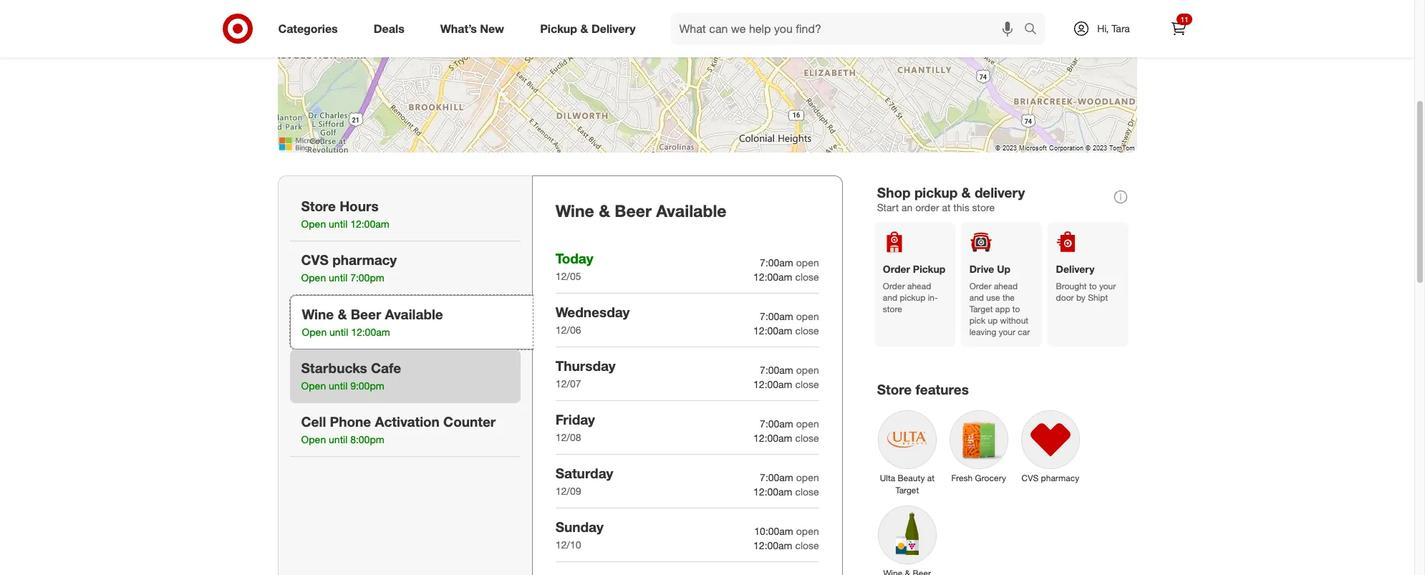 Task type: locate. For each thing, give the bounding box(es) containing it.
pickup
[[915, 184, 958, 201], [900, 292, 926, 303]]

0 vertical spatial beer
[[615, 201, 652, 221]]

1 horizontal spatial target
[[970, 304, 993, 315]]

1 ahead from the left
[[908, 281, 931, 292]]

1 open from the top
[[796, 256, 819, 269]]

11 link
[[1163, 13, 1194, 44]]

0 vertical spatial to
[[1089, 281, 1097, 292]]

2 7:00am from the top
[[760, 310, 794, 322]]

open for store hours
[[301, 218, 326, 230]]

open for sunday
[[796, 525, 819, 537]]

open
[[796, 256, 819, 269], [796, 310, 819, 322], [796, 364, 819, 376], [796, 417, 819, 430], [796, 471, 819, 483], [796, 525, 819, 537]]

and left in-
[[883, 292, 898, 303]]

store inside store hours open until 12:00am
[[301, 198, 336, 214]]

close
[[795, 271, 819, 283], [795, 324, 819, 337], [795, 378, 819, 390], [795, 432, 819, 444], [795, 485, 819, 498], [795, 539, 819, 551]]

by
[[1077, 292, 1086, 303]]

ahead for up
[[994, 281, 1018, 292]]

0 vertical spatial your
[[1099, 281, 1116, 292]]

to
[[1089, 281, 1097, 292], [1013, 304, 1020, 315]]

3 7:00am from the top
[[760, 364, 794, 376]]

charlotte midtown map image
[[278, 0, 1137, 153]]

open inside cvs pharmacy open until 7:00pm
[[301, 272, 326, 284]]

12:00am for friday
[[754, 432, 793, 444]]

friday
[[556, 411, 595, 427]]

0 vertical spatial store
[[972, 201, 995, 213]]

1 vertical spatial delivery
[[1056, 263, 1095, 275]]

cvs right grocery
[[1022, 473, 1039, 483]]

your inside delivery brought to your door by shipt
[[1099, 281, 1116, 292]]

until down hours
[[329, 218, 348, 230]]

wine up today
[[556, 201, 594, 221]]

1 close from the top
[[795, 271, 819, 283]]

and for drive
[[970, 292, 984, 303]]

pickup
[[540, 21, 577, 36], [913, 263, 946, 275]]

store for store hours open until 12:00am
[[301, 198, 336, 214]]

drive
[[970, 263, 994, 275]]

1 horizontal spatial and
[[970, 292, 984, 303]]

4 open from the top
[[796, 417, 819, 430]]

delivery inside delivery brought to your door by shipt
[[1056, 263, 1095, 275]]

and
[[883, 292, 898, 303], [970, 292, 984, 303]]

1 vertical spatial target
[[896, 485, 919, 496]]

0 vertical spatial delivery
[[592, 21, 636, 36]]

order for order pickup
[[883, 281, 905, 292]]

features
[[916, 381, 969, 398]]

& inside wine & beer available open until 12:00am
[[338, 306, 347, 322]]

0 vertical spatial pickup
[[540, 21, 577, 36]]

open inside 10:00am open 12:00am close
[[796, 525, 819, 537]]

0 vertical spatial wine
[[556, 201, 594, 221]]

your down without
[[999, 327, 1016, 337]]

categories
[[278, 21, 338, 36]]

cvs inside cvs pharmacy open until 7:00pm
[[301, 251, 329, 268]]

& inside shop pickup & delivery start an order at this store
[[962, 184, 971, 201]]

at inside shop pickup & delivery start an order at this store
[[942, 201, 951, 213]]

0 horizontal spatial and
[[883, 292, 898, 303]]

store
[[301, 198, 336, 214], [877, 381, 912, 398]]

wednesday 12/06
[[556, 304, 630, 336]]

cvs down store hours open until 12:00am at the top left of page
[[301, 251, 329, 268]]

target inside the ulta beauty at target
[[896, 485, 919, 496]]

1 horizontal spatial cvs
[[1022, 473, 1039, 483]]

cafe
[[371, 360, 401, 376]]

0 vertical spatial at
[[942, 201, 951, 213]]

pickup & delivery
[[540, 21, 636, 36]]

wine & beer available
[[556, 201, 727, 221]]

target up pick
[[970, 304, 993, 315]]

1 7:00am from the top
[[760, 256, 794, 269]]

available inside wine & beer available open until 12:00am
[[385, 306, 443, 322]]

1 vertical spatial beer
[[351, 306, 381, 322]]

ahead inside order pickup order ahead and pickup in- store
[[908, 281, 931, 292]]

7:00am open 12:00am close for thursday
[[754, 364, 819, 390]]

until inside the starbucks cafe open until 9:00pm
[[329, 380, 348, 392]]

open for thursday
[[796, 364, 819, 376]]

4 7:00am from the top
[[760, 417, 794, 430]]

1 horizontal spatial available
[[656, 201, 727, 221]]

pharmacy up 7:00pm
[[332, 251, 397, 268]]

available for wine & beer available
[[656, 201, 727, 221]]

at inside the ulta beauty at target
[[927, 473, 935, 483]]

ahead up the
[[994, 281, 1018, 292]]

6 open from the top
[[796, 525, 819, 537]]

12/05
[[556, 270, 581, 282]]

1 horizontal spatial store
[[877, 381, 912, 398]]

12:00am
[[350, 218, 389, 230], [754, 271, 793, 283], [754, 324, 793, 337], [351, 326, 390, 338], [754, 378, 793, 390], [754, 432, 793, 444], [754, 485, 793, 498], [754, 539, 793, 551]]

search
[[1017, 23, 1052, 37]]

until left 7:00pm
[[329, 272, 348, 284]]

1 horizontal spatial delivery
[[1056, 263, 1095, 275]]

1 vertical spatial your
[[999, 327, 1016, 337]]

to up shipt
[[1089, 281, 1097, 292]]

What can we help you find? suggestions appear below search field
[[671, 13, 1027, 44]]

0 horizontal spatial pharmacy
[[332, 251, 397, 268]]

what's new link
[[428, 13, 522, 44]]

2 open from the top
[[796, 310, 819, 322]]

1 horizontal spatial store
[[972, 201, 995, 213]]

2 7:00am open 12:00am close from the top
[[754, 310, 819, 337]]

5 7:00am open 12:00am close from the top
[[754, 471, 819, 498]]

1 horizontal spatial wine
[[556, 201, 594, 221]]

1 vertical spatial store
[[883, 304, 902, 315]]

and inside drive up order ahead and use the target app to pick up without leaving your car
[[970, 292, 984, 303]]

fresh grocery link
[[943, 404, 1015, 487]]

activation
[[375, 413, 440, 430]]

1 horizontal spatial your
[[1099, 281, 1116, 292]]

0 vertical spatial target
[[970, 304, 993, 315]]

store left features
[[877, 381, 912, 398]]

pharmacy for cvs pharmacy open until 7:00pm
[[332, 251, 397, 268]]

counter
[[443, 413, 496, 430]]

1 vertical spatial pickup
[[900, 292, 926, 303]]

at left this on the top of the page
[[942, 201, 951, 213]]

1 vertical spatial cvs
[[1022, 473, 1039, 483]]

leaving
[[970, 327, 997, 337]]

1 7:00am open 12:00am close from the top
[[754, 256, 819, 283]]

and left 'use'
[[970, 292, 984, 303]]

0 horizontal spatial store
[[883, 304, 902, 315]]

12/06
[[556, 324, 581, 336]]

until inside cell phone activation counter open until 8:00pm
[[329, 433, 348, 446]]

0 horizontal spatial ahead
[[908, 281, 931, 292]]

12:00am for thursday
[[754, 378, 793, 390]]

12:00am for sunday
[[754, 539, 793, 551]]

pickup up order
[[915, 184, 958, 201]]

open up cvs pharmacy open until 7:00pm
[[301, 218, 326, 230]]

0 horizontal spatial available
[[385, 306, 443, 322]]

0 vertical spatial cvs
[[301, 251, 329, 268]]

& for wine & beer available open until 12:00am
[[338, 306, 347, 322]]

open left 7:00pm
[[301, 272, 326, 284]]

open for wednesday
[[796, 310, 819, 322]]

12:00am inside wine & beer available open until 12:00am
[[351, 326, 390, 338]]

7:00am open 12:00am close
[[754, 256, 819, 283], [754, 310, 819, 337], [754, 364, 819, 390], [754, 417, 819, 444], [754, 471, 819, 498]]

1 vertical spatial at
[[927, 473, 935, 483]]

ahead inside drive up order ahead and use the target app to pick up without leaving your car
[[994, 281, 1018, 292]]

and inside order pickup order ahead and pickup in- store
[[883, 292, 898, 303]]

1 vertical spatial pharmacy
[[1041, 473, 1080, 483]]

until for store
[[329, 218, 348, 230]]

0 horizontal spatial pickup
[[540, 21, 577, 36]]

1 horizontal spatial at
[[942, 201, 951, 213]]

cvs for cvs pharmacy open until 7:00pm
[[301, 251, 329, 268]]

2 close from the top
[[795, 324, 819, 337]]

0 horizontal spatial at
[[927, 473, 935, 483]]

until up starbucks
[[330, 326, 348, 338]]

app
[[996, 304, 1010, 315]]

4 7:00am open 12:00am close from the top
[[754, 417, 819, 444]]

ahead for pickup
[[908, 281, 931, 292]]

1 vertical spatial store
[[877, 381, 912, 398]]

your up shipt
[[1099, 281, 1116, 292]]

at
[[942, 201, 951, 213], [927, 473, 935, 483]]

store inside shop pickup & delivery start an order at this store
[[972, 201, 995, 213]]

store for store features
[[877, 381, 912, 398]]

open inside the starbucks cafe open until 9:00pm
[[301, 380, 326, 392]]

wine down cvs pharmacy open until 7:00pm
[[302, 306, 334, 322]]

1 vertical spatial available
[[385, 306, 443, 322]]

7:00am for thursday
[[760, 364, 794, 376]]

open up starbucks
[[302, 326, 327, 338]]

open down starbucks
[[301, 380, 326, 392]]

0 horizontal spatial beer
[[351, 306, 381, 322]]

cvs pharmacy link
[[1015, 404, 1086, 487]]

wednesday
[[556, 304, 630, 320]]

pharmacy inside cvs pharmacy open until 7:00pm
[[332, 251, 397, 268]]

pharmacy right grocery
[[1041, 473, 1080, 483]]

2 ahead from the left
[[994, 281, 1018, 292]]

5 open from the top
[[796, 471, 819, 483]]

1 vertical spatial wine
[[302, 306, 334, 322]]

the
[[1003, 292, 1015, 303]]

target down beauty
[[896, 485, 919, 496]]

5 7:00am from the top
[[760, 471, 794, 483]]

1 vertical spatial pickup
[[913, 263, 946, 275]]

11
[[1181, 15, 1189, 24]]

0 horizontal spatial cvs
[[301, 251, 329, 268]]

7:00am for saturday
[[760, 471, 794, 483]]

6 close from the top
[[795, 539, 819, 551]]

3 close from the top
[[795, 378, 819, 390]]

store
[[972, 201, 995, 213], [883, 304, 902, 315]]

0 horizontal spatial target
[[896, 485, 919, 496]]

close inside 10:00am open 12:00am close
[[795, 539, 819, 551]]

your
[[1099, 281, 1116, 292], [999, 327, 1016, 337]]

available for wine & beer available open until 12:00am
[[385, 306, 443, 322]]

door
[[1056, 292, 1074, 303]]

1 and from the left
[[883, 292, 898, 303]]

store left hours
[[301, 198, 336, 214]]

wine inside wine & beer available open until 12:00am
[[302, 306, 334, 322]]

until down starbucks
[[329, 380, 348, 392]]

until
[[329, 218, 348, 230], [329, 272, 348, 284], [330, 326, 348, 338], [329, 380, 348, 392], [329, 433, 348, 446]]

open down 'cell'
[[301, 433, 326, 446]]

at right beauty
[[927, 473, 935, 483]]

fresh
[[952, 473, 973, 483]]

12/10
[[556, 539, 581, 551]]

2 and from the left
[[970, 292, 984, 303]]

available
[[656, 201, 727, 221], [385, 306, 443, 322]]

7:00pm
[[350, 272, 384, 284]]

3 7:00am open 12:00am close from the top
[[754, 364, 819, 390]]

0 horizontal spatial store
[[301, 198, 336, 214]]

&
[[581, 21, 588, 36], [962, 184, 971, 201], [599, 201, 610, 221], [338, 306, 347, 322]]

1 horizontal spatial ahead
[[994, 281, 1018, 292]]

pickup up in-
[[913, 263, 946, 275]]

open for saturday
[[796, 471, 819, 483]]

1 horizontal spatial beer
[[615, 201, 652, 221]]

0 horizontal spatial to
[[1013, 304, 1020, 315]]

0 vertical spatial pharmacy
[[332, 251, 397, 268]]

1 horizontal spatial to
[[1089, 281, 1097, 292]]

open
[[301, 218, 326, 230], [301, 272, 326, 284], [302, 326, 327, 338], [301, 380, 326, 392], [301, 433, 326, 446]]

hi,
[[1097, 22, 1109, 34]]

0 vertical spatial store
[[301, 198, 336, 214]]

pickup inside order pickup order ahead and pickup in- store
[[913, 263, 946, 275]]

order
[[916, 201, 940, 213]]

pickup right new
[[540, 21, 577, 36]]

store features
[[877, 381, 969, 398]]

up
[[997, 263, 1011, 275]]

1 vertical spatial to
[[1013, 304, 1020, 315]]

12:00am inside 10:00am open 12:00am close
[[754, 539, 793, 551]]

3 open from the top
[[796, 364, 819, 376]]

1 horizontal spatial pickup
[[913, 263, 946, 275]]

target
[[970, 304, 993, 315], [896, 485, 919, 496]]

to up without
[[1013, 304, 1020, 315]]

beer inside wine & beer available open until 12:00am
[[351, 306, 381, 322]]

5 close from the top
[[795, 485, 819, 498]]

wine
[[556, 201, 594, 221], [302, 306, 334, 322]]

without
[[1000, 315, 1029, 326]]

0 vertical spatial pickup
[[915, 184, 958, 201]]

cell phone activation counter open until 8:00pm
[[301, 413, 496, 446]]

pickup left in-
[[900, 292, 926, 303]]

0 horizontal spatial your
[[999, 327, 1016, 337]]

order inside drive up order ahead and use the target app to pick up without leaving your car
[[970, 281, 992, 292]]

what's new
[[440, 21, 504, 36]]

0 horizontal spatial delivery
[[592, 21, 636, 36]]

starbucks cafe open until 9:00pm
[[301, 360, 401, 392]]

until inside cvs pharmacy open until 7:00pm
[[329, 272, 348, 284]]

sunday
[[556, 518, 604, 535]]

close for saturday
[[795, 485, 819, 498]]

order
[[883, 263, 910, 275], [883, 281, 905, 292], [970, 281, 992, 292]]

7:00am open 12:00am close for today
[[754, 256, 819, 283]]

grocery
[[975, 473, 1006, 483]]

ahead up in-
[[908, 281, 931, 292]]

cvs
[[301, 251, 329, 268], [1022, 473, 1039, 483]]

until down phone
[[329, 433, 348, 446]]

open inside store hours open until 12:00am
[[301, 218, 326, 230]]

until inside store hours open until 12:00am
[[329, 218, 348, 230]]

an
[[902, 201, 913, 213]]

beer for wine & beer available
[[615, 201, 652, 221]]

ulta beauty at target
[[880, 473, 935, 496]]

close for friday
[[795, 432, 819, 444]]

0 vertical spatial available
[[656, 201, 727, 221]]

friday 12/08
[[556, 411, 595, 443]]

4 close from the top
[[795, 432, 819, 444]]

your inside drive up order ahead and use the target app to pick up without leaving your car
[[999, 327, 1016, 337]]

1 horizontal spatial pharmacy
[[1041, 473, 1080, 483]]

7:00am open 12:00am close for wednesday
[[754, 310, 819, 337]]

starbucks
[[301, 360, 367, 376]]

0 horizontal spatial wine
[[302, 306, 334, 322]]

7:00am for today
[[760, 256, 794, 269]]

delivery
[[592, 21, 636, 36], [1056, 263, 1095, 275]]

pharmacy
[[332, 251, 397, 268], [1041, 473, 1080, 483]]

7:00am
[[760, 256, 794, 269], [760, 310, 794, 322], [760, 364, 794, 376], [760, 417, 794, 430], [760, 471, 794, 483]]

brought
[[1056, 281, 1087, 292]]



Task type: vqa. For each thing, say whether or not it's contained in the screenshot.


Task type: describe. For each thing, give the bounding box(es) containing it.
close for today
[[795, 271, 819, 283]]

until for starbucks
[[329, 380, 348, 392]]

to inside delivery brought to your door by shipt
[[1089, 281, 1097, 292]]

until inside wine & beer available open until 12:00am
[[330, 326, 348, 338]]

& for pickup & delivery
[[581, 21, 588, 36]]

10:00am
[[754, 525, 794, 537]]

target inside drive up order ahead and use the target app to pick up without leaving your car
[[970, 304, 993, 315]]

12/08
[[556, 431, 581, 443]]

10:00am open 12:00am close
[[754, 525, 819, 551]]

delivery brought to your door by shipt
[[1056, 263, 1116, 303]]

pickup & delivery link
[[528, 13, 654, 44]]

pickup inside shop pickup & delivery start an order at this store
[[915, 184, 958, 201]]

open for friday
[[796, 417, 819, 430]]

store capabilities with hours, vertical tabs tab list
[[278, 176, 533, 575]]

delivery
[[975, 184, 1025, 201]]

new
[[480, 21, 504, 36]]

8:00pm
[[350, 433, 384, 446]]

order pickup order ahead and pickup in- store
[[883, 263, 946, 315]]

12/09
[[556, 485, 581, 497]]

hours
[[340, 198, 379, 214]]

phone
[[330, 413, 371, 430]]

pick
[[970, 315, 986, 326]]

cvs for cvs pharmacy
[[1022, 473, 1039, 483]]

open for today
[[796, 256, 819, 269]]

up
[[988, 315, 998, 326]]

deals link
[[362, 13, 422, 44]]

search button
[[1017, 13, 1052, 47]]

12:00am for today
[[754, 271, 793, 283]]

today
[[556, 250, 593, 266]]

beer for wine & beer available open until 12:00am
[[351, 306, 381, 322]]

7:00am open 12:00am close for saturday
[[754, 471, 819, 498]]

close for thursday
[[795, 378, 819, 390]]

wine for wine & beer available
[[556, 201, 594, 221]]

start
[[877, 201, 899, 213]]

wine & beer available open until 12:00am
[[302, 306, 443, 338]]

this
[[954, 201, 970, 213]]

7:00am for friday
[[760, 417, 794, 430]]

shop
[[877, 184, 911, 201]]

close for sunday
[[795, 539, 819, 551]]

in-
[[928, 292, 938, 303]]

open for cvs pharmacy
[[301, 272, 326, 284]]

today 12/05
[[556, 250, 593, 282]]

ulta beauty at target link
[[872, 404, 943, 499]]

ulta
[[880, 473, 896, 483]]

order for drive up
[[970, 281, 992, 292]]

car
[[1018, 327, 1030, 337]]

store inside order pickup order ahead and pickup in- store
[[883, 304, 902, 315]]

to inside drive up order ahead and use the target app to pick up without leaving your car
[[1013, 304, 1020, 315]]

hi, tara
[[1097, 22, 1130, 34]]

deals
[[374, 21, 405, 36]]

9:00pm
[[350, 380, 384, 392]]

open for starbucks cafe
[[301, 380, 326, 392]]

pharmacy for cvs pharmacy
[[1041, 473, 1080, 483]]

tara
[[1112, 22, 1130, 34]]

categories link
[[266, 13, 356, 44]]

beauty
[[898, 473, 925, 483]]

and for order
[[883, 292, 898, 303]]

12:00am for saturday
[[754, 485, 793, 498]]

pickup inside order pickup order ahead and pickup in- store
[[900, 292, 926, 303]]

use
[[987, 292, 1000, 303]]

cvs pharmacy open until 7:00pm
[[301, 251, 397, 284]]

saturday 12/09
[[556, 465, 613, 497]]

sunday 12/10
[[556, 518, 604, 551]]

wine for wine & beer available open until 12:00am
[[302, 306, 334, 322]]

7:00am for wednesday
[[760, 310, 794, 322]]

open inside cell phone activation counter open until 8:00pm
[[301, 433, 326, 446]]

7:00am open 12:00am close for friday
[[754, 417, 819, 444]]

cell
[[301, 413, 326, 430]]

shipt
[[1088, 292, 1108, 303]]

cvs pharmacy
[[1022, 473, 1080, 483]]

12/07
[[556, 377, 581, 390]]

fresh grocery
[[952, 473, 1006, 483]]

thursday 12/07
[[556, 357, 616, 390]]

open inside wine & beer available open until 12:00am
[[302, 326, 327, 338]]

saturday
[[556, 465, 613, 481]]

what's
[[440, 21, 477, 36]]

12:00am inside store hours open until 12:00am
[[350, 218, 389, 230]]

until for cvs
[[329, 272, 348, 284]]

shop pickup & delivery start an order at this store
[[877, 184, 1025, 213]]

store hours open until 12:00am
[[301, 198, 389, 230]]

drive up order ahead and use the target app to pick up without leaving your car
[[970, 263, 1030, 337]]

& for wine & beer available
[[599, 201, 610, 221]]

12:00am for wednesday
[[754, 324, 793, 337]]

thursday
[[556, 357, 616, 374]]

close for wednesday
[[795, 324, 819, 337]]



